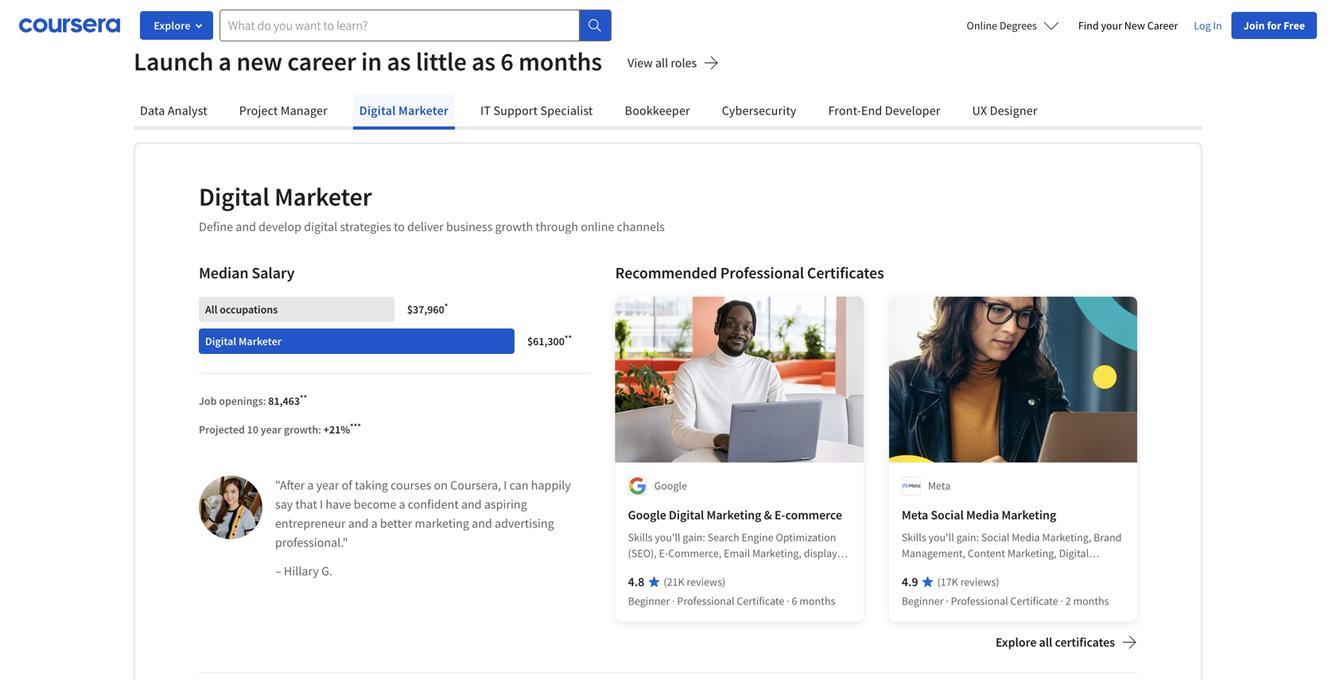 Task type: vqa. For each thing, say whether or not it's contained in the screenshot.
"Country Code + Phone Number" phone field
no



Task type: describe. For each thing, give the bounding box(es) containing it.
"after a year of taking courses on coursera, i can happily say that i have become a confident and aspiring entrepreneur and a better marketing and advertising professional."
[[275, 477, 571, 551]]

0 horizontal spatial i
[[320, 496, 323, 512]]

view all roles
[[628, 55, 697, 71]]

marketing inside google digital marketing & e-commerce skills you'll gain:
[[707, 507, 762, 523]]

explore button
[[140, 11, 213, 40]]

aspiring
[[484, 496, 527, 512]]

courses
[[391, 477, 432, 493]]

"after
[[275, 477, 305, 493]]

say
[[275, 496, 293, 512]]

digital down all
[[205, 334, 236, 348]]

google for google
[[655, 479, 687, 493]]

marketing
[[415, 516, 469, 531]]

digital
[[304, 219, 338, 235]]

(21k
[[664, 575, 685, 589]]

marketing inside meta social media marketing skills you'll gain:
[[1002, 507, 1057, 523]]

explore for explore
[[154, 18, 191, 33]]

meta for meta social media marketing skills you'll gain:
[[902, 507, 929, 523]]

+
[[324, 422, 329, 437]]

e-
[[775, 507, 786, 523]]

salary
[[252, 263, 295, 283]]

find your new career
[[1079, 18, 1178, 33]]

log
[[1194, 18, 1211, 33]]

skills inside meta social media marketing skills you'll gain:
[[902, 530, 927, 545]]

google image
[[628, 477, 647, 496]]

job openings: 81,463 **
[[199, 392, 307, 408]]

certificates
[[1055, 634, 1115, 650]]

1 vertical spatial 6
[[792, 594, 798, 608]]

professional."
[[275, 535, 348, 551]]

digital marketer inside button
[[359, 103, 449, 119]]

81,463
[[268, 394, 300, 408]]

4.8
[[628, 574, 645, 590]]

year for growth:
[[261, 422, 282, 437]]

join for free
[[1244, 18, 1306, 33]]

all for explore
[[1039, 634, 1053, 650]]

your
[[1101, 18, 1123, 33]]

front-end developer button
[[822, 95, 947, 127]]

join for free link
[[1232, 12, 1318, 39]]

beginner for 4.9
[[902, 594, 944, 608]]

a up "that"
[[307, 477, 314, 493]]

$37,960
[[407, 302, 445, 317]]

career role tabs tab list
[[134, 95, 1203, 130]]

deliver
[[407, 219, 444, 235]]

and down aspiring
[[472, 516, 492, 531]]

*
[[445, 301, 448, 312]]

manager
[[281, 103, 328, 119]]

online degrees
[[967, 18, 1037, 33]]

you'll inside google digital marketing & e-commerce skills you'll gain:
[[655, 530, 681, 545]]

certificate for marketing
[[1011, 594, 1059, 608]]

median
[[199, 263, 249, 283]]

media
[[967, 507, 999, 523]]

on
[[434, 477, 448, 493]]

roles
[[671, 55, 697, 71]]

1 as from the left
[[387, 45, 411, 77]]

beginner for 4.8
[[628, 594, 670, 608]]

– hillary g.
[[275, 563, 333, 579]]

1 horizontal spatial i
[[504, 477, 507, 493]]

0 horizontal spatial digital marketer
[[205, 334, 282, 348]]

beginner · professional certificate · 2 months
[[902, 594, 1110, 608]]

projected
[[199, 422, 245, 437]]

degrees
[[1000, 18, 1037, 33]]

it
[[481, 103, 491, 119]]

commerce
[[786, 507, 842, 523]]

growth
[[495, 219, 533, 235]]

business
[[446, 219, 493, 235]]

1 · from the left
[[672, 594, 675, 608]]

online
[[967, 18, 998, 33]]

digital inside button
[[359, 103, 396, 119]]

digital marketer define and develop digital strategies to deliver business growth through online channels
[[199, 181, 665, 235]]

social
[[931, 507, 964, 523]]

explore all certificates
[[996, 634, 1115, 650]]

What do you want to learn? text field
[[220, 10, 580, 41]]

(17k
[[938, 575, 959, 589]]

digital marketer button
[[353, 95, 455, 127]]

occupations
[[220, 302, 278, 317]]

entrepreneur
[[275, 516, 346, 531]]

in
[[361, 45, 382, 77]]

coursera image
[[19, 13, 120, 38]]

recommended professional certificates
[[616, 263, 884, 283]]

can
[[510, 477, 529, 493]]

meta image
[[902, 477, 921, 496]]

openings:
[[219, 394, 266, 408]]

cybersecurity
[[722, 103, 797, 119]]

confident
[[408, 496, 459, 512]]

designer
[[990, 103, 1038, 119]]

launch
[[134, 45, 213, 77]]

google digital marketing & e-commerce skills you'll gain:
[[628, 507, 842, 545]]

google for google digital marketing & e-commerce skills you'll gain:
[[628, 507, 667, 523]]

professional for skills
[[951, 594, 1009, 608]]

a down become
[[371, 516, 378, 531]]

median salary
[[199, 263, 295, 283]]

$61,300
[[527, 334, 565, 348]]

career
[[288, 45, 356, 77]]

year for of
[[316, 477, 339, 493]]



Task type: locate. For each thing, give the bounding box(es) containing it.
1 horizontal spatial explore
[[996, 634, 1037, 650]]

0 horizontal spatial year
[[261, 422, 282, 437]]

0 vertical spatial marketer
[[399, 103, 449, 119]]

ux
[[973, 103, 988, 119]]

it support specialist
[[481, 103, 593, 119]]

certificate
[[737, 594, 785, 608], [1011, 594, 1059, 608]]

0 horizontal spatial all
[[656, 55, 668, 71]]

1 horizontal spatial you'll
[[929, 530, 955, 545]]

0 horizontal spatial marketing
[[707, 507, 762, 523]]

in
[[1214, 18, 1223, 33]]

marketer down little
[[399, 103, 449, 119]]

0 horizontal spatial skills
[[628, 530, 653, 545]]

all
[[205, 302, 218, 317]]

gain: up (21k reviews)
[[683, 530, 706, 545]]

google down google image
[[628, 507, 667, 523]]

recommended
[[616, 263, 718, 283]]

strategies
[[340, 219, 391, 235]]

explore all certificates link
[[996, 634, 1138, 654]]

months for meta social media marketing
[[1074, 594, 1110, 608]]

1 horizontal spatial **
[[565, 333, 572, 344]]

marketer inside digital marketer button
[[399, 103, 449, 119]]

0 vertical spatial **
[[565, 333, 572, 344]]

google right google image
[[655, 479, 687, 493]]

new
[[237, 45, 283, 77]]

end
[[862, 103, 883, 119]]

1 horizontal spatial 6
[[792, 594, 798, 608]]

1 horizontal spatial year
[[316, 477, 339, 493]]

1 vertical spatial explore
[[996, 634, 1037, 650]]

data analyst button
[[134, 95, 214, 127]]

as right little
[[472, 45, 496, 77]]

** inside $61,300 **
[[565, 333, 572, 344]]

and
[[236, 219, 256, 235], [461, 496, 482, 512], [348, 516, 369, 531], [472, 516, 492, 531]]

data analyst
[[140, 103, 207, 119]]

0 vertical spatial meta
[[928, 479, 951, 493]]

beginner down 4.8
[[628, 594, 670, 608]]

launch a new career in as little as 6 months
[[134, 45, 602, 77]]

months for google digital marketing & e-commerce
[[800, 594, 836, 608]]

free
[[1284, 18, 1306, 33]]

1 marketing from the left
[[707, 507, 762, 523]]

meta
[[928, 479, 951, 493], [902, 507, 929, 523]]

gain: inside google digital marketing & e-commerce skills you'll gain:
[[683, 530, 706, 545]]

1 vertical spatial year
[[316, 477, 339, 493]]

1 gain: from the left
[[683, 530, 706, 545]]

explore for explore all certificates
[[996, 634, 1037, 650]]

10
[[247, 422, 259, 437]]

skills up 4.8
[[628, 530, 653, 545]]

of
[[342, 477, 352, 493]]

2 vertical spatial marketer
[[239, 334, 282, 348]]

1 horizontal spatial months
[[800, 594, 836, 608]]

4.9
[[902, 574, 919, 590]]

months
[[519, 45, 602, 77], [800, 594, 836, 608], [1074, 594, 1110, 608]]

front-
[[829, 103, 862, 119]]

join
[[1244, 18, 1265, 33]]

analyst
[[168, 103, 207, 119]]

as
[[387, 45, 411, 77], [472, 45, 496, 77]]

1 horizontal spatial skills
[[902, 530, 927, 545]]

digital inside google digital marketing & e-commerce skills you'll gain:
[[669, 507, 704, 523]]

year left of
[[316, 477, 339, 493]]

0 vertical spatial year
[[261, 422, 282, 437]]

digital
[[359, 103, 396, 119], [199, 181, 270, 212], [205, 334, 236, 348], [669, 507, 704, 523]]

beginner · professional certificate · 6 months
[[628, 594, 836, 608]]

1 you'll from the left
[[655, 530, 681, 545]]

gain:
[[683, 530, 706, 545], [957, 530, 979, 545]]

0 vertical spatial google
[[655, 479, 687, 493]]

reviews) for marketing
[[687, 575, 726, 589]]

year inside the "after a year of taking courses on coursera, i can happily say that i have become a confident and aspiring entrepreneur and a better marketing and advertising professional."
[[316, 477, 339, 493]]

certificate for &
[[737, 594, 785, 608]]

all for view
[[656, 55, 668, 71]]

taking
[[355, 477, 388, 493]]

0 horizontal spatial as
[[387, 45, 411, 77]]

2 gain: from the left
[[957, 530, 979, 545]]

professional for e-
[[677, 594, 735, 608]]

reviews) for media
[[961, 575, 1000, 589]]

projected 10 year growth: + 21 % ***
[[199, 421, 361, 437]]

little
[[416, 45, 467, 77]]

explore up launch
[[154, 18, 191, 33]]

google
[[655, 479, 687, 493], [628, 507, 667, 523]]

develop
[[259, 219, 302, 235]]

advertising
[[495, 516, 554, 531]]

year
[[261, 422, 282, 437], [316, 477, 339, 493]]

all
[[656, 55, 668, 71], [1039, 634, 1053, 650]]

explore inside explore dropdown button
[[154, 18, 191, 33]]

skills up 4.9
[[902, 530, 927, 545]]

become
[[354, 496, 396, 512]]

as right the in
[[387, 45, 411, 77]]

2 horizontal spatial months
[[1074, 594, 1110, 608]]

1 vertical spatial digital marketer
[[205, 334, 282, 348]]

digital inside digital marketer define and develop digital strategies to deliver business growth through online channels
[[199, 181, 270, 212]]

data
[[140, 103, 165, 119]]

1 horizontal spatial digital marketer
[[359, 103, 449, 119]]

3 · from the left
[[946, 594, 949, 608]]

digital marketer
[[359, 103, 449, 119], [205, 334, 282, 348]]

meta right meta icon
[[928, 479, 951, 493]]

2 marketing from the left
[[1002, 507, 1057, 523]]

None search field
[[220, 10, 612, 41]]

meta down meta icon
[[902, 507, 929, 523]]

$61,300 **
[[527, 333, 572, 348]]

(17k reviews)
[[938, 575, 1000, 589]]

**
[[565, 333, 572, 344], [300, 392, 307, 403]]

2 beginner from the left
[[902, 594, 944, 608]]

gain: down media
[[957, 530, 979, 545]]

0 vertical spatial all
[[656, 55, 668, 71]]

digital up (21k reviews)
[[669, 507, 704, 523]]

explore down 'beginner · professional certificate · 2 months'
[[996, 634, 1037, 650]]

$37,960 *
[[407, 301, 448, 317]]

1 horizontal spatial gain:
[[957, 530, 979, 545]]

digital marketer down all occupations
[[205, 334, 282, 348]]

have
[[326, 496, 351, 512]]

online degrees button
[[954, 8, 1072, 43]]

0 vertical spatial digital marketer
[[359, 103, 449, 119]]

growth:
[[284, 422, 321, 437]]

2 as from the left
[[472, 45, 496, 77]]

2 · from the left
[[787, 594, 790, 608]]

you'll down social
[[929, 530, 955, 545]]

digital down the in
[[359, 103, 396, 119]]

you'll
[[655, 530, 681, 545], [929, 530, 955, 545]]

1 horizontal spatial certificate
[[1011, 594, 1059, 608]]

1 horizontal spatial all
[[1039, 634, 1053, 650]]

you'll up "(21k"
[[655, 530, 681, 545]]

find your new career link
[[1072, 11, 1185, 40]]

all left the certificates
[[1039, 634, 1053, 650]]

marketer up digital
[[275, 181, 372, 212]]

0 horizontal spatial you'll
[[655, 530, 681, 545]]

&
[[764, 507, 772, 523]]

6
[[501, 45, 514, 77], [792, 594, 798, 608]]

online
[[581, 219, 615, 235]]

explore inside explore all certificates link
[[996, 634, 1037, 650]]

0 horizontal spatial **
[[300, 392, 307, 403]]

hillary
[[284, 563, 319, 579]]

marketing left "&"
[[707, 507, 762, 523]]

support
[[494, 103, 538, 119]]

skills inside google digital marketing & e-commerce skills you'll gain:
[[628, 530, 653, 545]]

meta inside meta social media marketing skills you'll gain:
[[902, 507, 929, 523]]

channels
[[617, 219, 665, 235]]

digital marketer down the in
[[359, 103, 449, 119]]

1 horizontal spatial reviews)
[[961, 575, 1000, 589]]

marketing
[[707, 507, 762, 523], [1002, 507, 1057, 523]]

0 horizontal spatial 6
[[501, 45, 514, 77]]

project
[[239, 103, 278, 119]]

gain: inside meta social media marketing skills you'll gain:
[[957, 530, 979, 545]]

0 vertical spatial i
[[504, 477, 507, 493]]

marketer down occupations
[[239, 334, 282, 348]]

1 beginner from the left
[[628, 594, 670, 608]]

2 skills from the left
[[902, 530, 927, 545]]

1 vertical spatial google
[[628, 507, 667, 523]]

0 horizontal spatial beginner
[[628, 594, 670, 608]]

developer
[[885, 103, 941, 119]]

new
[[1125, 18, 1146, 33]]

2 reviews) from the left
[[961, 575, 1000, 589]]

a left new
[[218, 45, 232, 77]]

1 vertical spatial meta
[[902, 507, 929, 523]]

digital up "define"
[[199, 181, 270, 212]]

1 vertical spatial marketer
[[275, 181, 372, 212]]

0 horizontal spatial months
[[519, 45, 602, 77]]

year inside projected 10 year growth: + 21 % ***
[[261, 422, 282, 437]]

1 horizontal spatial marketing
[[1002, 507, 1057, 523]]

cybersecurity button
[[716, 95, 803, 127]]

reviews) up beginner · professional certificate · 6 months
[[687, 575, 726, 589]]

0 horizontal spatial reviews)
[[687, 575, 726, 589]]

it support specialist button
[[474, 95, 600, 127]]

all right view
[[656, 55, 668, 71]]

year right 10
[[261, 422, 282, 437]]

2 certificate from the left
[[1011, 594, 1059, 608]]

and down coursera,
[[461, 496, 482, 512]]

define
[[199, 219, 233, 235]]

4 · from the left
[[1061, 594, 1064, 608]]

bookkeeper button
[[619, 95, 697, 127]]

i right "that"
[[320, 496, 323, 512]]

***
[[350, 421, 361, 432]]

bookkeeper
[[625, 103, 690, 119]]

job
[[199, 394, 217, 408]]

marketing right media
[[1002, 507, 1057, 523]]

professional
[[721, 263, 804, 283], [677, 594, 735, 608], [951, 594, 1009, 608]]

reviews) up 'beginner · professional certificate · 2 months'
[[961, 575, 1000, 589]]

1 certificate from the left
[[737, 594, 785, 608]]

i
[[504, 477, 507, 493], [320, 496, 323, 512]]

a up better
[[399, 496, 405, 512]]

ux designer button
[[966, 95, 1044, 127]]

1 vertical spatial **
[[300, 392, 307, 403]]

1 horizontal spatial beginner
[[902, 594, 944, 608]]

project manager button
[[233, 95, 334, 127]]

to
[[394, 219, 405, 235]]

coursera,
[[450, 477, 501, 493]]

2 you'll from the left
[[929, 530, 955, 545]]

0 horizontal spatial certificate
[[737, 594, 785, 608]]

certificate down google digital marketing & e-commerce skills you'll gain:
[[737, 594, 785, 608]]

marketer inside digital marketer define and develop digital strategies to deliver business growth through online channels
[[275, 181, 372, 212]]

you'll inside meta social media marketing skills you'll gain:
[[929, 530, 955, 545]]

1 vertical spatial all
[[1039, 634, 1053, 650]]

0 horizontal spatial explore
[[154, 18, 191, 33]]

for
[[1268, 18, 1282, 33]]

** inside job openings: 81,463 **
[[300, 392, 307, 403]]

log in link
[[1185, 16, 1232, 35]]

certificate left 2
[[1011, 594, 1059, 608]]

1 vertical spatial i
[[320, 496, 323, 512]]

and down become
[[348, 516, 369, 531]]

g.
[[322, 563, 333, 579]]

find
[[1079, 18, 1099, 33]]

that
[[296, 496, 317, 512]]

meta for meta
[[928, 479, 951, 493]]

beginner down 4.9
[[902, 594, 944, 608]]

1 horizontal spatial as
[[472, 45, 496, 77]]

0 vertical spatial explore
[[154, 18, 191, 33]]

and right "define"
[[236, 219, 256, 235]]

happily
[[531, 477, 571, 493]]

i left "can"
[[504, 477, 507, 493]]

1 reviews) from the left
[[687, 575, 726, 589]]

google inside google digital marketing & e-commerce skills you'll gain:
[[628, 507, 667, 523]]

career
[[1148, 18, 1178, 33]]

ux designer
[[973, 103, 1038, 119]]

and inside digital marketer define and develop digital strategies to deliver business growth through online channels
[[236, 219, 256, 235]]

0 horizontal spatial gain:
[[683, 530, 706, 545]]

1 skills from the left
[[628, 530, 653, 545]]

0 vertical spatial 6
[[501, 45, 514, 77]]



